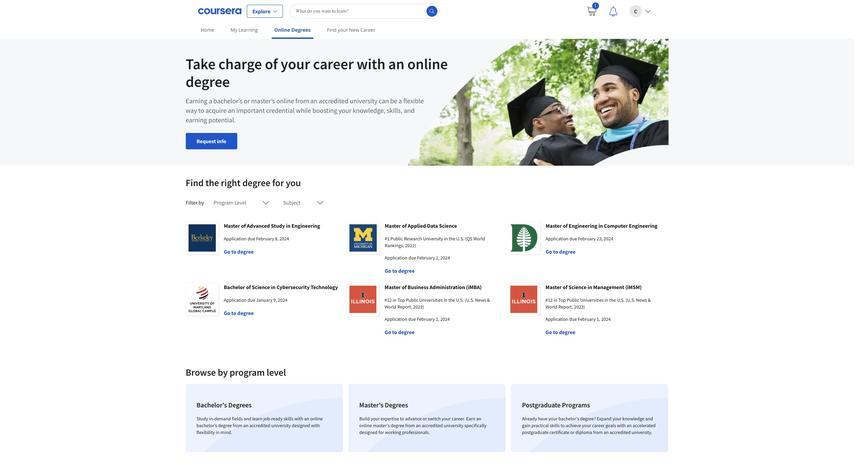 Task type: describe. For each thing, give the bounding box(es) containing it.
to inside earning a bachelor's or master's online from an accredited university can be a flexible way to acquire an important credential while boosting your knowledge, skills, and earning potential.
[[198, 106, 204, 115]]

your right have
[[549, 416, 558, 422]]

your left new
[[338, 27, 348, 33]]

news for master of business administration (imba)
[[475, 297, 486, 303]]

university of illinois at urbana-champaign image for master of business administration (imba)
[[347, 283, 379, 316]]

study in-demand fields and learn job-ready skills with an online bachelor's degree from an accredited university designed with flexibility in mind.
[[197, 416, 323, 436]]

the left right
[[206, 177, 219, 189]]

designed inside build your expertise to advance or switch your career. earn an online master's degree from an accredited university specifically designed for working professionals.
[[360, 430, 378, 436]]

business
[[408, 284, 429, 291]]

and inside already have your bachelor's degree? expand your knowledge and gain practical skills to achieve your career goals with an accelerated postgraduate certificate or diploma from an accredited university.
[[646, 416, 653, 422]]

earning
[[186, 97, 208, 105]]

master of business administration (imba)
[[385, 284, 482, 291]]

gain
[[522, 423, 531, 429]]

master's inside build your expertise to advance or switch your career. earn an online master's degree from an accredited university specifically designed for working professionals.
[[373, 423, 390, 429]]

public inside #1 public research university in the u.s. (qs world rankings, 2022)
[[391, 236, 403, 242]]

online inside earning a bachelor's or master's online from an accredited university can be a flexible way to acquire an important credential while boosting your knowledge, skills, and earning potential.
[[277, 97, 294, 105]]

application due february 8, 2024
[[224, 236, 289, 242]]

degree inside take charge of your career with an online degree
[[186, 72, 230, 91]]

fields
[[232, 416, 243, 422]]

data
[[427, 222, 438, 229]]

find for find your new career
[[327, 27, 337, 33]]

report, for science
[[559, 304, 574, 310]]

your inside take charge of your career with an online degree
[[281, 55, 310, 73]]

career inside already have your bachelor's degree? expand your knowledge and gain practical skills to achieve your career goals with an accelerated postgraduate certificate or diploma from an accredited university.
[[592, 423, 605, 429]]

application due february 23, 2024
[[546, 236, 614, 242]]

your down degree?
[[582, 423, 591, 429]]

new
[[349, 27, 359, 33]]

u.s. for master of business administration (imba)
[[456, 297, 464, 303]]

level
[[267, 366, 286, 379]]

accredited inside build your expertise to advance or switch your career. earn an online master's degree from an accredited university specifically designed for working professionals.
[[422, 423, 443, 429]]

1 link
[[581, 0, 603, 22]]

#12 in top public universities in the u.s. (u.s. news & world report, 2023) for administration
[[385, 297, 490, 310]]

of for master of applied data science
[[402, 222, 407, 229]]

request
[[197, 138, 216, 145]]

master for master of business administration (imba)
[[385, 284, 401, 291]]

january
[[256, 297, 273, 303]]

administration
[[430, 284, 465, 291]]

my learning link
[[228, 22, 261, 38]]

1 horizontal spatial science
[[439, 222, 457, 229]]

of for bachelor of science in cybersecurity technology
[[246, 284, 251, 291]]

from inside build your expertise to advance or switch your career. earn an online master's degree from an accredited university specifically designed for working professionals.
[[406, 423, 415, 429]]

to inside already have your bachelor's degree? expand your knowledge and gain practical skills to achieve your career goals with an accelerated postgraduate certificate or diploma from an accredited university.
[[561, 423, 565, 429]]

degrees for bachelor's degrees
[[229, 401, 252, 409]]

program
[[214, 199, 233, 206]]

engineering for study
[[292, 222, 320, 229]]

program level button
[[210, 194, 274, 211]]

advanced
[[247, 222, 270, 229]]

level
[[235, 199, 246, 206]]

(u.s. for management
[[626, 297, 636, 303]]

explore button
[[247, 5, 283, 18]]

learning
[[239, 27, 258, 33]]

with inside take charge of your career with an online degree
[[357, 55, 386, 73]]

and inside earning a bachelor's or master's online from an accredited university can be a flexible way to acquire an important credential while boosting your knowledge, skills, and earning potential.
[[404, 106, 415, 115]]

flexible
[[404, 97, 424, 105]]

master's
[[360, 401, 384, 409]]

diploma
[[576, 430, 593, 436]]

What do you want to learn? text field
[[290, 4, 440, 19]]

application due february 1, 2024 for business
[[385, 316, 450, 322]]

skills,
[[387, 106, 403, 115]]

potential.
[[209, 116, 236, 124]]

c
[[635, 8, 638, 15]]

find the right degree for you
[[186, 177, 301, 189]]

news for master of science in management (imsm)
[[637, 297, 647, 303]]

you
[[286, 177, 301, 189]]

subject
[[283, 199, 301, 206]]

by for browse
[[218, 366, 228, 379]]

of for master of engineering in computer engineering
[[563, 222, 568, 229]]

by for filter
[[199, 199, 204, 206]]

#1
[[385, 236, 390, 242]]

boosting
[[313, 106, 337, 115]]

report, for business
[[398, 304, 412, 310]]

browse
[[186, 366, 216, 379]]

advance
[[405, 416, 422, 422]]

find for find the right degree for you
[[186, 177, 204, 189]]

university of maryland global campus image
[[186, 283, 219, 316]]

program level
[[214, 199, 246, 206]]

professionals.
[[402, 430, 430, 436]]

#12 for master of science in management (imsm)
[[546, 297, 553, 303]]

online inside take charge of your career with an online degree
[[408, 55, 448, 73]]

home
[[201, 27, 214, 33]]

degree?
[[581, 416, 596, 422]]

goals
[[606, 423, 616, 429]]

charge
[[219, 55, 262, 73]]

home link
[[198, 22, 217, 38]]

0 vertical spatial study
[[271, 222, 285, 229]]

filter by
[[186, 199, 204, 206]]

master of science in management (imsm)
[[546, 284, 642, 291]]

filter
[[186, 199, 198, 206]]

your up goals
[[613, 416, 622, 422]]

skills inside study in-demand fields and learn job-ready skills with an online bachelor's degree from an accredited university designed with flexibility in mind.
[[284, 416, 294, 422]]

credential
[[266, 106, 295, 115]]

1, for in
[[597, 316, 601, 322]]

online inside study in-demand fields and learn job-ready skills with an online bachelor's degree from an accredited university designed with flexibility in mind.
[[310, 416, 323, 422]]

already have your bachelor's degree? expand your knowledge and gain practical skills to achieve your career goals with an accelerated postgraduate certificate or diploma from an accredited university.
[[522, 416, 656, 436]]

february for master of applied data science
[[417, 255, 435, 261]]

program
[[230, 366, 265, 379]]

1 a from the left
[[209, 97, 212, 105]]

accelerated
[[633, 423, 656, 429]]

expertise
[[381, 416, 399, 422]]

career inside take charge of your career with an online degree
[[313, 55, 354, 73]]

bachelor of science in cybersecurity technology
[[224, 284, 338, 291]]

take charge of your career with an online degree
[[186, 55, 448, 91]]

& for master of business administration (imba)
[[487, 297, 490, 303]]

designed inside study in-demand fields and learn job-ready skills with an online bachelor's degree from an accredited university designed with flexibility in mind.
[[292, 423, 310, 429]]

top for science
[[559, 297, 566, 303]]

universities for in
[[581, 297, 604, 303]]

university of california, berkeley image
[[186, 222, 219, 255]]

u.s. inside #1 public research university in the u.s. (qs world rankings, 2022)
[[457, 236, 465, 242]]

coursera image
[[198, 6, 241, 17]]

acquire
[[206, 106, 227, 115]]

important
[[236, 106, 265, 115]]

bachelor
[[224, 284, 245, 291]]

an inside take charge of your career with an online degree
[[389, 55, 405, 73]]

in inside #1 public research university in the u.s. (qs world rankings, 2022)
[[444, 236, 448, 242]]

2023) for science
[[574, 304, 585, 310]]

switch
[[428, 416, 441, 422]]

can
[[379, 97, 389, 105]]

master of applied data science
[[385, 222, 457, 229]]

application due february 1, 2024 for science
[[546, 316, 611, 322]]

2023) for business
[[413, 304, 424, 310]]

master for master of science in management (imsm)
[[546, 284, 562, 291]]

career.
[[452, 416, 465, 422]]

technology
[[311, 284, 338, 291]]

master of engineering in computer engineering
[[546, 222, 658, 229]]

science for bachelor of science in cybersecurity technology
[[252, 284, 270, 291]]

public for master of science in management (imsm)
[[567, 297, 580, 303]]

postgraduate programs
[[522, 401, 590, 409]]

1, for administration
[[436, 316, 440, 322]]

specifically
[[465, 423, 487, 429]]

application due january 9, 2024
[[224, 297, 288, 303]]

and inside study in-demand fields and learn job-ready skills with an online bachelor's degree from an accredited university designed with flexibility in mind.
[[244, 416, 251, 422]]

master of advanced study in engineering
[[224, 222, 320, 229]]

with inside already have your bachelor's degree? expand your knowledge and gain practical skills to achieve your career goals with an accelerated postgraduate certificate or diploma from an accredited university.
[[617, 423, 626, 429]]

demand
[[214, 416, 231, 422]]

applied
[[408, 222, 426, 229]]

already
[[522, 416, 537, 422]]

achieve
[[566, 423, 581, 429]]

master for master of engineering in computer engineering
[[546, 222, 562, 229]]

of for master of science in management (imsm)
[[563, 284, 568, 291]]

cybersecurity
[[277, 284, 310, 291]]

right
[[221, 177, 241, 189]]

earning
[[186, 116, 207, 124]]

u.s. for master of science in management (imsm)
[[617, 297, 625, 303]]



Task type: locate. For each thing, give the bounding box(es) containing it.
february down #1 public research university in the u.s. (qs world rankings, 2022)
[[417, 255, 435, 261]]

university inside earning a bachelor's or master's online from an accredited university can be a flexible way to acquire an important credential while boosting your knowledge, skills, and earning potential.
[[350, 97, 378, 105]]

february for master of science in management (imsm)
[[578, 316, 596, 322]]

#12 in top public universities in the u.s. (u.s. news & world report, 2023) down master of business administration (imba)
[[385, 297, 490, 310]]

engineering up application due february 23, 2024
[[569, 222, 598, 229]]

2024 down administration
[[441, 316, 450, 322]]

2 horizontal spatial world
[[546, 304, 558, 310]]

from up while
[[296, 97, 309, 105]]

world for master of science in management (imsm)
[[546, 304, 558, 310]]

february down master of science in management (imsm)
[[578, 316, 596, 322]]

study up "8,"
[[271, 222, 285, 229]]

universities for administration
[[420, 297, 443, 303]]

from down the advance
[[406, 423, 415, 429]]

your down online degrees "link"
[[281, 55, 310, 73]]

0 horizontal spatial university
[[271, 423, 291, 429]]

1 #12 from the left
[[385, 297, 392, 303]]

1 universities from the left
[[420, 297, 443, 303]]

1, down #1 public research university in the u.s. (qs world rankings, 2022)
[[436, 255, 440, 261]]

accredited down learn
[[249, 423, 270, 429]]

from inside already have your bachelor's degree? expand your knowledge and gain practical skills to achieve your career goals with an accelerated postgraduate certificate or diploma from an accredited university.
[[594, 430, 603, 436]]

2 report, from the left
[[559, 304, 574, 310]]

2 (u.s. from the left
[[626, 297, 636, 303]]

0 horizontal spatial public
[[391, 236, 403, 242]]

study inside study in-demand fields and learn job-ready skills with an online bachelor's degree from an accredited university designed with flexibility in mind.
[[197, 416, 208, 422]]

university of michigan image
[[347, 222, 380, 255]]

1 horizontal spatial or
[[423, 416, 427, 422]]

postgraduate
[[522, 430, 549, 436]]

2 university of illinois at urbana-champaign image from the left
[[508, 283, 540, 316]]

or up 'important'
[[244, 97, 250, 105]]

1 horizontal spatial public
[[406, 297, 419, 303]]

university inside build your expertise to advance or switch your career. earn an online master's degree from an accredited university specifically designed for working professionals.
[[444, 423, 464, 429]]

master
[[224, 222, 240, 229], [385, 222, 401, 229], [546, 222, 562, 229], [385, 284, 401, 291], [546, 284, 562, 291]]

from right diploma
[[594, 430, 603, 436]]

2024 right 9,
[[278, 297, 288, 303]]

to inside build your expertise to advance or switch your career. earn an online master's degree from an accredited university specifically designed for working professionals.
[[400, 416, 404, 422]]

for inside build your expertise to advance or switch your career. earn an online master's degree from an accredited university specifically designed for working professionals.
[[379, 430, 384, 436]]

bachelor's inside earning a bachelor's or master's online from an accredited university can be a flexible way to acquire an important credential while boosting your knowledge, skills, and earning potential.
[[214, 97, 243, 105]]

university of illinois at urbana-champaign image for master of science in management (imsm)
[[508, 283, 540, 316]]

february left 23,
[[578, 236, 596, 242]]

from inside earning a bachelor's or master's online from an accredited university can be a flexible way to acquire an important credential while boosting your knowledge, skills, and earning potential.
[[296, 97, 309, 105]]

#12 in top public universities in the u.s. (u.s. news & world report, 2023)
[[385, 297, 490, 310], [546, 297, 651, 310]]

be
[[390, 97, 398, 105]]

list containing bachelor's degrees
[[183, 381, 672, 455]]

expand
[[597, 416, 612, 422]]

#12 in top public universities in the u.s. (u.s. news & world report, 2023) down master of science in management (imsm)
[[546, 297, 651, 310]]

2 & from the left
[[648, 297, 651, 303]]

1 vertical spatial for
[[379, 430, 384, 436]]

your right switch
[[442, 416, 451, 422]]

1 vertical spatial skills
[[550, 423, 560, 429]]

bachelor's up flexibility
[[197, 423, 217, 429]]

accredited inside study in-demand fields and learn job-ready skills with an online bachelor's degree from an accredited university designed with flexibility in mind.
[[249, 423, 270, 429]]

1 horizontal spatial a
[[399, 97, 402, 105]]

find
[[327, 27, 337, 33], [186, 177, 204, 189]]

accredited down goals
[[610, 430, 631, 436]]

from
[[296, 97, 309, 105], [233, 423, 243, 429], [406, 423, 415, 429], [594, 430, 603, 436]]

2024 right 23,
[[604, 236, 614, 242]]

0 horizontal spatial &
[[487, 297, 490, 303]]

your right boosting
[[339, 106, 352, 115]]

1 & from the left
[[487, 297, 490, 303]]

a up acquire in the left of the page
[[209, 97, 212, 105]]

university
[[350, 97, 378, 105], [271, 423, 291, 429], [444, 423, 464, 429]]

february
[[256, 236, 274, 242], [578, 236, 596, 242], [417, 255, 435, 261], [417, 316, 435, 322], [578, 316, 596, 322]]

browse by program level
[[186, 366, 286, 379]]

in-
[[209, 416, 214, 422]]

february for master of business administration (imba)
[[417, 316, 435, 322]]

top
[[398, 297, 405, 303], [559, 297, 566, 303]]

23,
[[597, 236, 603, 242]]

1 horizontal spatial study
[[271, 222, 285, 229]]

0 horizontal spatial and
[[244, 416, 251, 422]]

1, down master of science in management (imsm)
[[597, 316, 601, 322]]

0 horizontal spatial by
[[199, 199, 204, 206]]

and up accelerated
[[646, 416, 653, 422]]

0 horizontal spatial designed
[[292, 423, 310, 429]]

to
[[198, 106, 204, 115], [231, 248, 236, 255], [554, 248, 559, 255], [393, 267, 397, 274], [231, 310, 236, 317], [392, 329, 397, 336], [553, 329, 558, 336], [400, 416, 404, 422], [561, 423, 565, 429]]

your inside earning a bachelor's or master's online from an accredited university can be a flexible way to acquire an important credential while boosting your knowledge, skills, and earning potential.
[[339, 106, 352, 115]]

0 vertical spatial bachelor's
[[214, 97, 243, 105]]

& for master of science in management (imsm)
[[648, 297, 651, 303]]

programs
[[562, 401, 590, 409]]

from inside study in-demand fields and learn job-ready skills with an online bachelor's degree from an accredited university designed with flexibility in mind.
[[233, 423, 243, 429]]

engineering
[[292, 222, 320, 229], [569, 222, 598, 229], [629, 222, 658, 229]]

skills
[[284, 416, 294, 422], [550, 423, 560, 429]]

news
[[475, 297, 486, 303], [637, 297, 647, 303]]

2 horizontal spatial university
[[444, 423, 464, 429]]

1 horizontal spatial master's
[[373, 423, 390, 429]]

0 horizontal spatial find
[[186, 177, 204, 189]]

0 vertical spatial by
[[199, 199, 204, 206]]

(u.s.
[[465, 297, 475, 303], [626, 297, 636, 303]]

ready
[[272, 416, 283, 422]]

1 vertical spatial or
[[423, 416, 427, 422]]

bachelor's inside study in-demand fields and learn job-ready skills with an online bachelor's degree from an accredited university designed with flexibility in mind.
[[197, 423, 217, 429]]

online
[[408, 55, 448, 73], [277, 97, 294, 105], [310, 416, 323, 422], [360, 423, 372, 429]]

1 vertical spatial find
[[186, 177, 204, 189]]

2 horizontal spatial engineering
[[629, 222, 658, 229]]

1 horizontal spatial university
[[350, 97, 378, 105]]

engineering down subject dropdown button
[[292, 222, 320, 229]]

for left working
[[379, 430, 384, 436]]

0 vertical spatial master's
[[251, 97, 275, 105]]

for
[[272, 177, 284, 189], [379, 430, 384, 436]]

master's degrees
[[360, 401, 408, 409]]

degrees up fields
[[229, 401, 252, 409]]

1 horizontal spatial by
[[218, 366, 228, 379]]

2024 down management
[[602, 316, 611, 322]]

or inside earning a bachelor's or master's online from an accredited university can be a flexible way to acquire an important credential while boosting your knowledge, skills, and earning potential.
[[244, 97, 250, 105]]

1 vertical spatial by
[[218, 366, 228, 379]]

of for master of advanced study in engineering
[[241, 222, 246, 229]]

2 vertical spatial or
[[571, 430, 575, 436]]

career
[[361, 27, 376, 33]]

(imsm)
[[626, 284, 642, 291]]

2 horizontal spatial science
[[569, 284, 587, 291]]

1
[[595, 2, 597, 9]]

knowledge,
[[353, 106, 386, 115]]

subject button
[[279, 194, 328, 211]]

0 horizontal spatial master's
[[251, 97, 275, 105]]

skills up certificate
[[550, 423, 560, 429]]

2 horizontal spatial or
[[571, 430, 575, 436]]

science for master of science in management (imsm)
[[569, 284, 587, 291]]

university for master's degrees
[[444, 423, 464, 429]]

0 horizontal spatial #12 in top public universities in the u.s. (u.s. news & world report, 2023)
[[385, 297, 490, 310]]

skills inside already have your bachelor's degree? expand your knowledge and gain practical skills to achieve your career goals with an accelerated postgraduate certificate or diploma from an accredited university.
[[550, 423, 560, 429]]

online
[[274, 27, 290, 33]]

0 horizontal spatial a
[[209, 97, 212, 105]]

university
[[423, 236, 443, 242]]

2023) down master of science in management (imsm)
[[574, 304, 585, 310]]

science left management
[[569, 284, 587, 291]]

master for master of advanced study in engineering
[[224, 222, 240, 229]]

0 vertical spatial for
[[272, 177, 284, 189]]

2 engineering from the left
[[569, 222, 598, 229]]

2022)
[[405, 243, 416, 249]]

list
[[183, 381, 672, 455]]

1 horizontal spatial (u.s.
[[626, 297, 636, 303]]

the inside #1 public research university in the u.s. (qs world rankings, 2022)
[[449, 236, 456, 242]]

for left you on the left top of the page
[[272, 177, 284, 189]]

public down business
[[406, 297, 419, 303]]

0 horizontal spatial world
[[385, 304, 397, 310]]

engineering right computer
[[629, 222, 658, 229]]

by
[[199, 199, 204, 206], [218, 366, 228, 379]]

and down flexible
[[404, 106, 415, 115]]

engineering for in
[[629, 222, 658, 229]]

0 horizontal spatial for
[[272, 177, 284, 189]]

u.s. left (qs on the right bottom
[[457, 236, 465, 242]]

0 vertical spatial career
[[313, 55, 354, 73]]

1 horizontal spatial designed
[[360, 430, 378, 436]]

1 vertical spatial designed
[[360, 430, 378, 436]]

degree
[[186, 72, 230, 91], [243, 177, 271, 189], [237, 248, 254, 255], [560, 248, 576, 255], [399, 267, 415, 274], [237, 310, 254, 317], [398, 329, 415, 336], [559, 329, 576, 336], [218, 423, 232, 429], [391, 423, 405, 429]]

job-
[[264, 416, 272, 422]]

0 horizontal spatial universities
[[420, 297, 443, 303]]

None search field
[[290, 4, 440, 19]]

(u.s. down (imba)
[[465, 297, 475, 303]]

0 horizontal spatial report,
[[398, 304, 412, 310]]

from down fields
[[233, 423, 243, 429]]

public for master of business administration (imba)
[[406, 297, 419, 303]]

0 vertical spatial or
[[244, 97, 250, 105]]

2 #12 in top public universities in the u.s. (u.s. news & world report, 2023) from the left
[[546, 297, 651, 310]]

university for bachelor's degrees
[[271, 423, 291, 429]]

find your new career
[[327, 27, 376, 33]]

3 engineering from the left
[[629, 222, 658, 229]]

learn
[[252, 416, 263, 422]]

0 horizontal spatial engineering
[[292, 222, 320, 229]]

u.s. down management
[[617, 297, 625, 303]]

shopping cart: 1 item element
[[586, 2, 599, 17]]

2023) down business
[[413, 304, 424, 310]]

1 horizontal spatial universities
[[581, 297, 604, 303]]

by right filter
[[199, 199, 204, 206]]

1 news from the left
[[475, 297, 486, 303]]

knowledge
[[623, 416, 645, 422]]

the down management
[[610, 297, 616, 303]]

world for master of business administration (imba)
[[385, 304, 397, 310]]

a right be
[[399, 97, 402, 105]]

online degrees link
[[272, 22, 314, 39]]

0 horizontal spatial 2023)
[[413, 304, 424, 310]]

#12 in top public universities in the u.s. (u.s. news & world report, 2023) for in
[[546, 297, 651, 310]]

your
[[338, 27, 348, 33], [281, 55, 310, 73], [339, 106, 352, 115], [371, 416, 380, 422], [442, 416, 451, 422], [549, 416, 558, 422], [613, 416, 622, 422], [582, 423, 591, 429]]

rankings,
[[385, 243, 405, 249]]

skills right ready
[[284, 416, 294, 422]]

1,
[[436, 255, 440, 261], [436, 316, 440, 322], [597, 316, 601, 322]]

bachelor's up acquire in the left of the page
[[214, 97, 243, 105]]

8,
[[275, 236, 279, 242]]

universities down master of business administration (imba)
[[420, 297, 443, 303]]

1 horizontal spatial #12
[[546, 297, 553, 303]]

1 horizontal spatial skills
[[550, 423, 560, 429]]

by right browse
[[218, 366, 228, 379]]

1 horizontal spatial 2023)
[[574, 304, 585, 310]]

1 vertical spatial career
[[592, 423, 605, 429]]

find up filter by
[[186, 177, 204, 189]]

0 horizontal spatial science
[[252, 284, 270, 291]]

1 vertical spatial study
[[197, 416, 208, 422]]

or inside build your expertise to advance or switch your career. earn an online master's degree from an accredited university specifically designed for working professionals.
[[423, 416, 427, 422]]

1 horizontal spatial career
[[592, 423, 605, 429]]

1 horizontal spatial university of illinois at urbana-champaign image
[[508, 283, 540, 316]]

u.s. down administration
[[456, 297, 464, 303]]

1 top from the left
[[398, 297, 405, 303]]

or inside already have your bachelor's degree? expand your knowledge and gain practical skills to achieve your career goals with an accelerated postgraduate certificate or diploma from an accredited university.
[[571, 430, 575, 436]]

0 horizontal spatial news
[[475, 297, 486, 303]]

2024
[[280, 236, 289, 242], [604, 236, 614, 242], [441, 255, 450, 261], [278, 297, 288, 303], [441, 316, 450, 322], [602, 316, 611, 322]]

degrees up expertise
[[385, 401, 408, 409]]

2024 down #1 public research university in the u.s. (qs world rankings, 2022)
[[441, 255, 450, 261]]

request info button
[[186, 133, 237, 149]]

1 horizontal spatial news
[[637, 297, 647, 303]]

0 vertical spatial skills
[[284, 416, 294, 422]]

9,
[[274, 297, 277, 303]]

application
[[224, 236, 247, 242], [546, 236, 569, 242], [385, 255, 408, 261], [224, 297, 247, 303], [385, 316, 408, 322], [546, 316, 569, 322]]

0 horizontal spatial degrees
[[229, 401, 252, 409]]

february left "8,"
[[256, 236, 274, 242]]

(qs
[[466, 236, 473, 242]]

0 horizontal spatial career
[[313, 55, 354, 73]]

way
[[186, 106, 197, 115]]

0 vertical spatial find
[[327, 27, 337, 33]]

university down ready
[[271, 423, 291, 429]]

universities down master of science in management (imsm)
[[581, 297, 604, 303]]

the down administration
[[449, 297, 455, 303]]

my
[[231, 27, 237, 33]]

degrees inside "link"
[[292, 27, 311, 33]]

0 vertical spatial designed
[[292, 423, 310, 429]]

1 university of illinois at urbana-champaign image from the left
[[347, 283, 379, 316]]

find left new
[[327, 27, 337, 33]]

degree inside study in-demand fields and learn job-ready skills with an online bachelor's degree from an accredited university designed with flexibility in mind.
[[218, 423, 232, 429]]

application due february 1, 2024 for applied
[[385, 255, 450, 261]]

0 horizontal spatial #12
[[385, 297, 392, 303]]

(u.s. for (imba)
[[465, 297, 475, 303]]

degree inside build your expertise to advance or switch your career. earn an online master's degree from an accredited university specifically designed for working professionals.
[[391, 423, 405, 429]]

#12
[[385, 297, 392, 303], [546, 297, 553, 303]]

february down master of business administration (imba)
[[417, 316, 435, 322]]

2024 right "8,"
[[280, 236, 289, 242]]

dartmouth college image
[[508, 222, 541, 255]]

have
[[538, 416, 548, 422]]

bachelor's
[[197, 401, 227, 409]]

top for business
[[398, 297, 405, 303]]

the left (qs on the right bottom
[[449, 236, 456, 242]]

public up rankings,
[[391, 236, 403, 242]]

university up knowledge,
[[350, 97, 378, 105]]

info
[[217, 138, 226, 145]]

1 horizontal spatial degrees
[[292, 27, 311, 33]]

news down (imba)
[[475, 297, 486, 303]]

a
[[209, 97, 212, 105], [399, 97, 402, 105]]

news down (imsm)
[[637, 297, 647, 303]]

certificate
[[550, 430, 570, 436]]

2 universities from the left
[[581, 297, 604, 303]]

1 horizontal spatial world
[[474, 236, 486, 242]]

accredited inside already have your bachelor's degree? expand your knowledge and gain practical skills to achieve your career goals with an accelerated postgraduate certificate or diploma from an accredited university.
[[610, 430, 631, 436]]

0 horizontal spatial (u.s.
[[465, 297, 475, 303]]

build
[[360, 416, 370, 422]]

0 horizontal spatial university of illinois at urbana-champaign image
[[347, 283, 379, 316]]

0 horizontal spatial skills
[[284, 416, 294, 422]]

1 vertical spatial bachelor's
[[559, 416, 580, 422]]

degrees for online degrees
[[292, 27, 311, 33]]

university of illinois at urbana-champaign image
[[347, 283, 379, 316], [508, 283, 540, 316]]

bachelor's inside already have your bachelor's degree? expand your knowledge and gain practical skills to achieve your career goals with an accelerated postgraduate certificate or diploma from an accredited university.
[[559, 416, 580, 422]]

online inside build your expertise to advance or switch your career. earn an online master's degree from an accredited university specifically designed for working professionals.
[[360, 423, 372, 429]]

with
[[357, 55, 386, 73], [295, 416, 303, 422], [311, 423, 320, 429], [617, 423, 626, 429]]

master's inside earning a bachelor's or master's online from an accredited university can be a flexible way to acquire an important credential while boosting your knowledge, skills, and earning potential.
[[251, 97, 275, 105]]

1 horizontal spatial &
[[648, 297, 651, 303]]

university inside study in-demand fields and learn job-ready skills with an online bachelor's degree from an accredited university designed with flexibility in mind.
[[271, 423, 291, 429]]

2 horizontal spatial and
[[646, 416, 653, 422]]

bachelor's degrees
[[197, 401, 252, 409]]

accredited up boosting
[[319, 97, 349, 105]]

accredited down switch
[[422, 423, 443, 429]]

due
[[248, 236, 255, 242], [570, 236, 577, 242], [409, 255, 416, 261], [248, 297, 255, 303], [409, 316, 416, 322], [570, 316, 577, 322]]

master's up 'important'
[[251, 97, 275, 105]]

1 engineering from the left
[[292, 222, 320, 229]]

take
[[186, 55, 216, 73]]

while
[[296, 106, 311, 115]]

accredited inside earning a bachelor's or master's online from an accredited university can be a flexible way to acquire an important credential while boosting your knowledge, skills, and earning potential.
[[319, 97, 349, 105]]

degrees right the online on the left
[[292, 27, 311, 33]]

world inside #1 public research university in the u.s. (qs world rankings, 2022)
[[474, 236, 486, 242]]

your right build
[[371, 416, 380, 422]]

1 (u.s. from the left
[[465, 297, 475, 303]]

my learning
[[231, 27, 258, 33]]

bachelor's up achieve
[[559, 416, 580, 422]]

2 news from the left
[[637, 297, 647, 303]]

computer
[[604, 222, 628, 229]]

of inside take charge of your career with an online degree
[[265, 55, 278, 73]]

1 horizontal spatial find
[[327, 27, 337, 33]]

1 2023) from the left
[[413, 304, 424, 310]]

2 a from the left
[[399, 97, 402, 105]]

science up 'january'
[[252, 284, 270, 291]]

public down master of science in management (imsm)
[[567, 297, 580, 303]]

1 horizontal spatial #12 in top public universities in the u.s. (u.s. news & world report, 2023)
[[546, 297, 651, 310]]

0 horizontal spatial top
[[398, 297, 405, 303]]

#12 for master of business administration (imba)
[[385, 297, 392, 303]]

request info
[[197, 138, 226, 145]]

u.s.
[[457, 236, 465, 242], [456, 297, 464, 303], [617, 297, 625, 303]]

1 horizontal spatial engineering
[[569, 222, 598, 229]]

1 horizontal spatial report,
[[559, 304, 574, 310]]

1 horizontal spatial top
[[559, 297, 566, 303]]

2 horizontal spatial degrees
[[385, 401, 408, 409]]

0 horizontal spatial study
[[197, 416, 208, 422]]

working
[[385, 430, 402, 436]]

in inside study in-demand fields and learn job-ready skills with an online bachelor's degree from an accredited university designed with flexibility in mind.
[[216, 430, 220, 436]]

1 vertical spatial master's
[[373, 423, 390, 429]]

university down career.
[[444, 423, 464, 429]]

1 horizontal spatial for
[[379, 430, 384, 436]]

study left the in-
[[197, 416, 208, 422]]

build your expertise to advance or switch your career. earn an online master's degree from an accredited university specifically designed for working professionals.
[[360, 416, 487, 436]]

2 top from the left
[[559, 297, 566, 303]]

2 #12 from the left
[[546, 297, 553, 303]]

or left switch
[[423, 416, 427, 422]]

science right data
[[439, 222, 457, 229]]

of
[[265, 55, 278, 73], [241, 222, 246, 229], [402, 222, 407, 229], [563, 222, 568, 229], [246, 284, 251, 291], [402, 284, 407, 291], [563, 284, 568, 291]]

master's down expertise
[[373, 423, 390, 429]]

or down achieve
[[571, 430, 575, 436]]

2 vertical spatial bachelor's
[[197, 423, 217, 429]]

1 horizontal spatial and
[[404, 106, 415, 115]]

degrees for master's degrees
[[385, 401, 408, 409]]

earn
[[466, 416, 476, 422]]

0 horizontal spatial or
[[244, 97, 250, 105]]

2023)
[[413, 304, 424, 310], [574, 304, 585, 310]]

(u.s. down (imsm)
[[626, 297, 636, 303]]

1, for data
[[436, 255, 440, 261]]

1, down master of business administration (imba)
[[436, 316, 440, 322]]

of for master of business administration (imba)
[[402, 284, 407, 291]]

1 report, from the left
[[398, 304, 412, 310]]

2 horizontal spatial public
[[567, 297, 580, 303]]

and left learn
[[244, 416, 251, 422]]

master for master of applied data science
[[385, 222, 401, 229]]

an
[[389, 55, 405, 73], [311, 97, 318, 105], [228, 106, 235, 115], [304, 416, 309, 422], [477, 416, 482, 422], [243, 423, 248, 429], [416, 423, 421, 429], [627, 423, 632, 429], [604, 430, 609, 436]]

2 2023) from the left
[[574, 304, 585, 310]]

1 #12 in top public universities in the u.s. (u.s. news & world report, 2023) from the left
[[385, 297, 490, 310]]

find your new career link
[[324, 22, 378, 38]]



Task type: vqa. For each thing, say whether or not it's contained in the screenshot.
"charge"
yes



